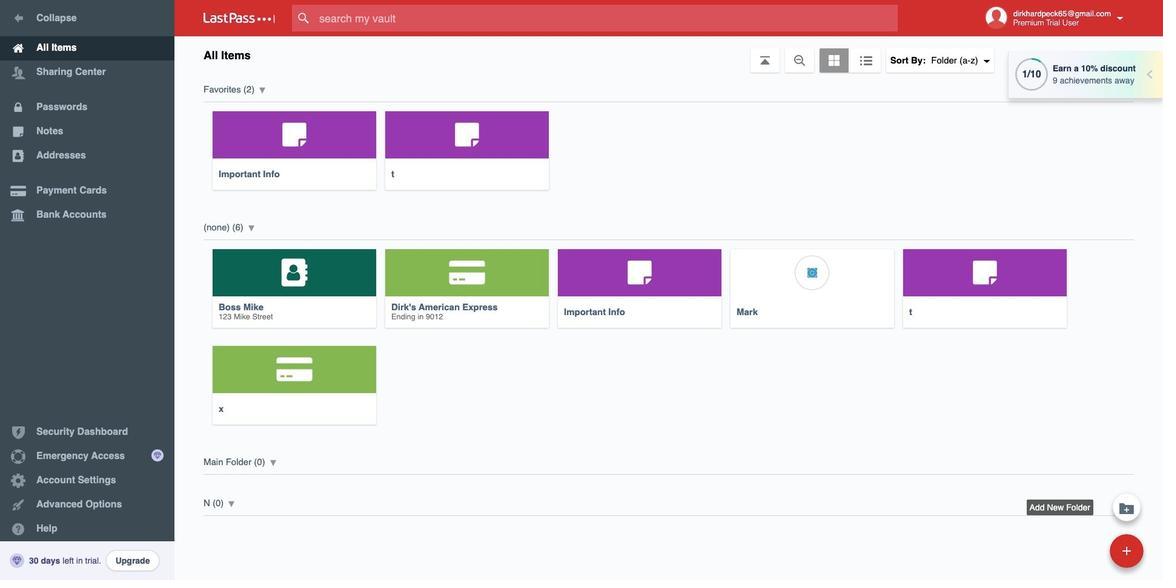 Task type: locate. For each thing, give the bounding box(es) containing it.
vault options navigation
[[174, 36, 1163, 73]]

Search search field
[[292, 5, 921, 32]]



Task type: describe. For each thing, give the bounding box(es) containing it.
new item navigation
[[1027, 491, 1151, 581]]

search my vault text field
[[292, 5, 921, 32]]

main navigation navigation
[[0, 0, 174, 581]]

main content main content
[[174, 73, 1163, 517]]

lastpass image
[[204, 13, 275, 24]]



Task type: vqa. For each thing, say whether or not it's contained in the screenshot.
DIALOG
no



